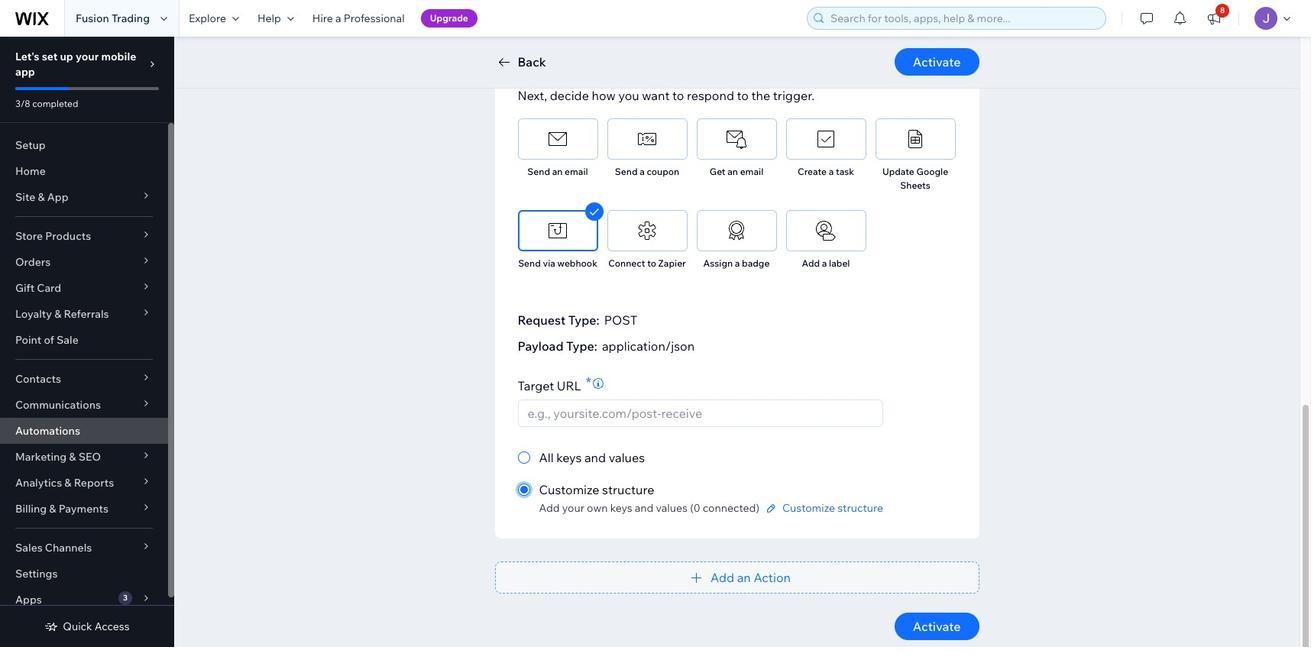 Task type: describe. For each thing, give the bounding box(es) containing it.
1 horizontal spatial webhook
[[611, 37, 663, 52]]

do this: send via webhook
[[513, 37, 663, 52]]

orders
[[15, 255, 51, 269]]

analytics & reports
[[15, 476, 114, 490]]

action
[[754, 570, 791, 586]]

an for add
[[738, 570, 751, 586]]

Search for tools, apps, help & more... field
[[826, 8, 1102, 29]]

8 button
[[1198, 0, 1232, 37]]

point of sale link
[[0, 327, 168, 353]]

close
[[915, 31, 943, 44]]

respond
[[687, 88, 735, 103]]

category image for assign a badge
[[726, 219, 748, 242]]

0 horizontal spatial keys
[[557, 450, 582, 466]]

google
[[917, 166, 949, 177]]

store products button
[[0, 223, 168, 249]]

*
[[586, 374, 592, 391]]

add an action
[[711, 570, 791, 586]]

zapier
[[659, 258, 686, 269]]

request type: post
[[518, 313, 638, 328]]

communications
[[15, 398, 101, 412]]

seo
[[79, 450, 101, 464]]

up
[[60, 50, 73, 63]]

automations
[[15, 424, 80, 438]]

explore
[[189, 11, 226, 25]]

add for add your own keys and values (0 connected)
[[539, 502, 560, 515]]

payments
[[59, 502, 109, 516]]

site & app button
[[0, 184, 168, 210]]

category image for send an email
[[547, 128, 570, 151]]

hire
[[313, 11, 333, 25]]

marketing
[[15, 450, 67, 464]]

0 vertical spatial customize structure
[[539, 482, 655, 498]]

0 horizontal spatial webhook
[[558, 258, 598, 269]]

how
[[592, 88, 616, 103]]

next,
[[518, 88, 548, 103]]

fusion trading
[[76, 11, 150, 25]]

8
[[1221, 5, 1226, 15]]

email for send an email
[[565, 166, 588, 177]]

category image up send a coupon
[[636, 128, 659, 151]]

connect
[[609, 258, 646, 269]]

analytics & reports button
[[0, 470, 168, 496]]

all keys and values
[[539, 450, 645, 466]]

want
[[642, 88, 670, 103]]

create
[[798, 166, 827, 177]]

url
[[557, 378, 582, 394]]

hire a professional link
[[303, 0, 414, 37]]

add an action button
[[495, 562, 980, 594]]

1 horizontal spatial to
[[673, 88, 685, 103]]

all
[[539, 450, 554, 466]]

post
[[604, 313, 638, 328]]

referrals
[[64, 307, 109, 321]]

billing & payments button
[[0, 496, 168, 522]]

sidebar element
[[0, 37, 174, 648]]

a for task
[[829, 166, 834, 177]]

sales channels
[[15, 541, 92, 555]]

create a task
[[798, 166, 855, 177]]

fusion
[[76, 11, 109, 25]]

loyalty
[[15, 307, 52, 321]]

let's
[[15, 50, 39, 63]]

settings link
[[0, 561, 168, 587]]

orders button
[[0, 249, 168, 275]]

0 horizontal spatial structure
[[603, 482, 655, 498]]

1
[[467, 28, 472, 42]]

1 horizontal spatial via
[[592, 37, 608, 52]]

send a coupon
[[615, 166, 680, 177]]

0 horizontal spatial and
[[585, 450, 606, 466]]

of
[[44, 333, 54, 347]]

connect to zapier
[[609, 258, 686, 269]]

trading
[[112, 11, 150, 25]]

send for send via webhook
[[518, 258, 541, 269]]

3/8 completed
[[15, 98, 78, 109]]

close button
[[915, 31, 961, 44]]

1 vertical spatial keys
[[611, 502, 633, 515]]

& for loyalty
[[54, 307, 61, 321]]

Target URL field
[[523, 401, 878, 427]]

3
[[123, 593, 128, 603]]

& for site
[[38, 190, 45, 204]]

3/8
[[15, 98, 30, 109]]

quick access
[[63, 620, 130, 634]]

contacts button
[[0, 366, 168, 392]]

setup link
[[0, 132, 168, 158]]

home link
[[0, 158, 168, 184]]

add for add an action
[[711, 570, 735, 586]]

target
[[518, 378, 554, 394]]

coupon
[[647, 166, 680, 177]]

card
[[37, 281, 61, 295]]

apps
[[15, 593, 42, 607]]

& for analytics
[[64, 476, 72, 490]]

add a label
[[802, 258, 850, 269]]

type: for payload type:
[[567, 339, 598, 354]]

contacts
[[15, 372, 61, 386]]

an for send
[[552, 166, 563, 177]]

a for badge
[[735, 258, 740, 269]]

settings
[[15, 567, 58, 581]]

payload type: application/json
[[518, 339, 695, 354]]

category image for create a task
[[815, 128, 838, 151]]



Task type: vqa. For each thing, say whether or not it's contained in the screenshot.
'App Market Home' link
no



Task type: locate. For each thing, give the bounding box(es) containing it.
0 horizontal spatial via
[[543, 258, 556, 269]]

a right hire
[[336, 11, 341, 25]]

request
[[518, 313, 566, 328]]

sheets
[[901, 180, 931, 191]]

mobile
[[101, 50, 136, 63]]

0 horizontal spatial to
[[648, 258, 657, 269]]

badge
[[742, 258, 770, 269]]

1 vertical spatial structure
[[838, 502, 884, 515]]

type: for request type:
[[569, 313, 600, 328]]

2 horizontal spatial to
[[737, 88, 749, 103]]

a left coupon at the top of page
[[640, 166, 645, 177]]

send for send a coupon
[[615, 166, 638, 177]]

category image for connect to zapier
[[636, 219, 659, 242]]

gift card button
[[0, 275, 168, 301]]

1 vertical spatial activate
[[913, 619, 961, 635]]

type:
[[569, 313, 600, 328], [567, 339, 598, 354]]

email right "get"
[[741, 166, 764, 177]]

your right up
[[76, 50, 99, 63]]

add your own keys and values (0 connected)
[[539, 502, 760, 515]]

category image for add a label
[[815, 219, 838, 242]]

add left own
[[539, 502, 560, 515]]

1 horizontal spatial email
[[741, 166, 764, 177]]

your
[[76, 50, 99, 63], [563, 502, 585, 515]]

channels
[[45, 541, 92, 555]]

an
[[552, 166, 563, 177], [728, 166, 739, 177], [738, 570, 751, 586]]

0 vertical spatial and
[[585, 450, 606, 466]]

gift card
[[15, 281, 61, 295]]

1 horizontal spatial keys
[[611, 502, 633, 515]]

send via webhook
[[518, 258, 598, 269]]

task
[[836, 166, 855, 177]]

1 vertical spatial type:
[[567, 339, 598, 354]]

& right the site
[[38, 190, 45, 204]]

1 vertical spatial activate button
[[895, 613, 980, 641]]

webhook up you
[[611, 37, 663, 52]]

a
[[336, 11, 341, 25], [640, 166, 645, 177], [829, 166, 834, 177], [735, 258, 740, 269], [822, 258, 828, 269]]

decide
[[550, 88, 589, 103]]

analytics
[[15, 476, 62, 490]]

0 vertical spatial activate
[[913, 54, 961, 70]]

marketing & seo button
[[0, 444, 168, 470]]

activate for 1st activate button from the bottom
[[913, 619, 961, 635]]

payload
[[518, 339, 564, 354]]

category image for send via webhook
[[547, 219, 570, 242]]

category image up the get an email
[[726, 128, 748, 151]]

get an email
[[710, 166, 764, 177]]

email for get an email
[[741, 166, 764, 177]]

an inside button
[[738, 570, 751, 586]]

set
[[42, 50, 58, 63]]

store
[[15, 229, 43, 243]]

1 vertical spatial customize
[[783, 502, 836, 515]]

send up request
[[518, 258, 541, 269]]

2 vertical spatial add
[[711, 570, 735, 586]]

0 horizontal spatial customize structure
[[539, 482, 655, 498]]

get
[[710, 166, 726, 177]]

& left 'seo'
[[69, 450, 76, 464]]

upgrade
[[430, 12, 469, 24]]

own
[[587, 502, 608, 515]]

update
[[883, 166, 915, 177]]

add left label
[[802, 258, 820, 269]]

1 horizontal spatial structure
[[838, 502, 884, 515]]

to right want
[[673, 88, 685, 103]]

hire a professional
[[313, 11, 405, 25]]

category image up "assign a badge"
[[726, 219, 748, 242]]

your left own
[[563, 502, 585, 515]]

you
[[619, 88, 640, 103]]

2 email from the left
[[741, 166, 764, 177]]

& for marketing
[[69, 450, 76, 464]]

0 vertical spatial type:
[[569, 313, 600, 328]]

0 vertical spatial via
[[592, 37, 608, 52]]

category image up send via webhook
[[547, 219, 570, 242]]

1 horizontal spatial customize
[[783, 502, 836, 515]]

(0
[[690, 502, 701, 515]]

back
[[518, 54, 546, 70]]

& left reports
[[64, 476, 72, 490]]

site & app
[[15, 190, 68, 204]]

& right billing
[[49, 502, 56, 516]]

send left coupon at the top of page
[[615, 166, 638, 177]]

category image up create a task at right top
[[815, 128, 838, 151]]

customize structure
[[539, 482, 655, 498], [783, 502, 884, 515]]

2 activate button from the top
[[895, 613, 980, 641]]

keys right all
[[557, 450, 582, 466]]

application/json
[[602, 339, 695, 354]]

webhook
[[611, 37, 663, 52], [558, 258, 598, 269]]

customize
[[539, 482, 600, 498], [783, 502, 836, 515]]

activate for second activate button from the bottom of the page
[[913, 54, 961, 70]]

0 vertical spatial add
[[802, 258, 820, 269]]

category image up add a label
[[815, 219, 838, 242]]

category image up send an email
[[547, 128, 570, 151]]

1 email from the left
[[565, 166, 588, 177]]

gift
[[15, 281, 35, 295]]

1 horizontal spatial add
[[711, 570, 735, 586]]

automations link
[[0, 418, 168, 444]]

0 horizontal spatial your
[[76, 50, 99, 63]]

label
[[830, 258, 850, 269]]

1 horizontal spatial and
[[635, 502, 654, 515]]

0 vertical spatial keys
[[557, 450, 582, 466]]

add inside button
[[711, 570, 735, 586]]

1 vertical spatial customize structure
[[783, 502, 884, 515]]

keys
[[557, 450, 582, 466], [611, 502, 633, 515]]

let's set up your mobile app
[[15, 50, 136, 79]]

via up how
[[592, 37, 608, 52]]

point of sale
[[15, 333, 79, 347]]

0 horizontal spatial email
[[565, 166, 588, 177]]

app
[[15, 65, 35, 79]]

reports
[[74, 476, 114, 490]]

1 horizontal spatial values
[[656, 502, 688, 515]]

products
[[45, 229, 91, 243]]

1 activate button from the top
[[895, 48, 980, 76]]

1 activate from the top
[[913, 54, 961, 70]]

0 vertical spatial customize
[[539, 482, 600, 498]]

type: down "request type: post"
[[567, 339, 598, 354]]

1 vertical spatial values
[[656, 502, 688, 515]]

to left zapier
[[648, 258, 657, 269]]

send
[[559, 37, 589, 52], [528, 166, 550, 177], [615, 166, 638, 177], [518, 258, 541, 269]]

this:
[[532, 37, 556, 52]]

category image for get an email
[[726, 128, 748, 151]]

0 vertical spatial values
[[609, 450, 645, 466]]

your inside let's set up your mobile app
[[76, 50, 99, 63]]

&
[[38, 190, 45, 204], [54, 307, 61, 321], [69, 450, 76, 464], [64, 476, 72, 490], [49, 502, 56, 516]]

do
[[513, 37, 530, 52]]

1 vertical spatial add
[[539, 502, 560, 515]]

connected)
[[703, 502, 760, 515]]

values left the (0
[[656, 502, 688, 515]]

category image up update
[[904, 128, 927, 151]]

via
[[592, 37, 608, 52], [543, 258, 556, 269]]

keys right own
[[611, 502, 633, 515]]

back button
[[495, 53, 546, 71]]

help
[[258, 11, 281, 25]]

to left "the"
[[737, 88, 749, 103]]

and right all
[[585, 450, 606, 466]]

0 horizontal spatial values
[[609, 450, 645, 466]]

0 vertical spatial webhook
[[611, 37, 663, 52]]

0 vertical spatial your
[[76, 50, 99, 63]]

and right own
[[635, 502, 654, 515]]

email left send a coupon
[[565, 166, 588, 177]]

category image
[[547, 128, 570, 151], [726, 128, 748, 151], [904, 128, 927, 151], [547, 219, 570, 242], [636, 219, 659, 242]]

a for label
[[822, 258, 828, 269]]

access
[[95, 620, 130, 634]]

billing
[[15, 502, 47, 516]]

1 vertical spatial webhook
[[558, 258, 598, 269]]

2 horizontal spatial add
[[802, 258, 820, 269]]

loyalty & referrals button
[[0, 301, 168, 327]]

0 vertical spatial activate button
[[895, 48, 980, 76]]

category image
[[636, 128, 659, 151], [815, 128, 838, 151], [726, 219, 748, 242], [815, 219, 838, 242]]

webhook left connect
[[558, 258, 598, 269]]

send right this:
[[559, 37, 589, 52]]

customize structure button
[[760, 502, 884, 515]]

send an email
[[528, 166, 588, 177]]

store products
[[15, 229, 91, 243]]

update google sheets
[[883, 166, 949, 191]]

values
[[609, 450, 645, 466], [656, 502, 688, 515]]

add left action
[[711, 570, 735, 586]]

0 horizontal spatial add
[[539, 502, 560, 515]]

2 activate from the top
[[913, 619, 961, 635]]

a left task
[[829, 166, 834, 177]]

values up add your own keys and values (0 connected)
[[609, 450, 645, 466]]

a for professional
[[336, 11, 341, 25]]

setup
[[15, 138, 46, 152]]

send for send an email
[[528, 166, 550, 177]]

via up request
[[543, 258, 556, 269]]

add for add a label
[[802, 258, 820, 269]]

send down next,
[[528, 166, 550, 177]]

1 horizontal spatial your
[[563, 502, 585, 515]]

completed
[[32, 98, 78, 109]]

home
[[15, 164, 46, 178]]

an for get
[[728, 166, 739, 177]]

1 vertical spatial your
[[563, 502, 585, 515]]

type: up payload type: application/json
[[569, 313, 600, 328]]

professional
[[344, 11, 405, 25]]

& for billing
[[49, 502, 56, 516]]

a left label
[[822, 258, 828, 269]]

& right loyalty
[[54, 307, 61, 321]]

a left badge
[[735, 258, 740, 269]]

sales
[[15, 541, 43, 555]]

0 horizontal spatial customize
[[539, 482, 600, 498]]

1 vertical spatial via
[[543, 258, 556, 269]]

assign a badge
[[704, 258, 770, 269]]

site
[[15, 190, 35, 204]]

0 vertical spatial structure
[[603, 482, 655, 498]]

point
[[15, 333, 42, 347]]

1 vertical spatial and
[[635, 502, 654, 515]]

category image up the connect to zapier
[[636, 219, 659, 242]]

a for coupon
[[640, 166, 645, 177]]

help button
[[248, 0, 303, 37]]

1 horizontal spatial customize structure
[[783, 502, 884, 515]]

trigger.
[[774, 88, 815, 103]]



